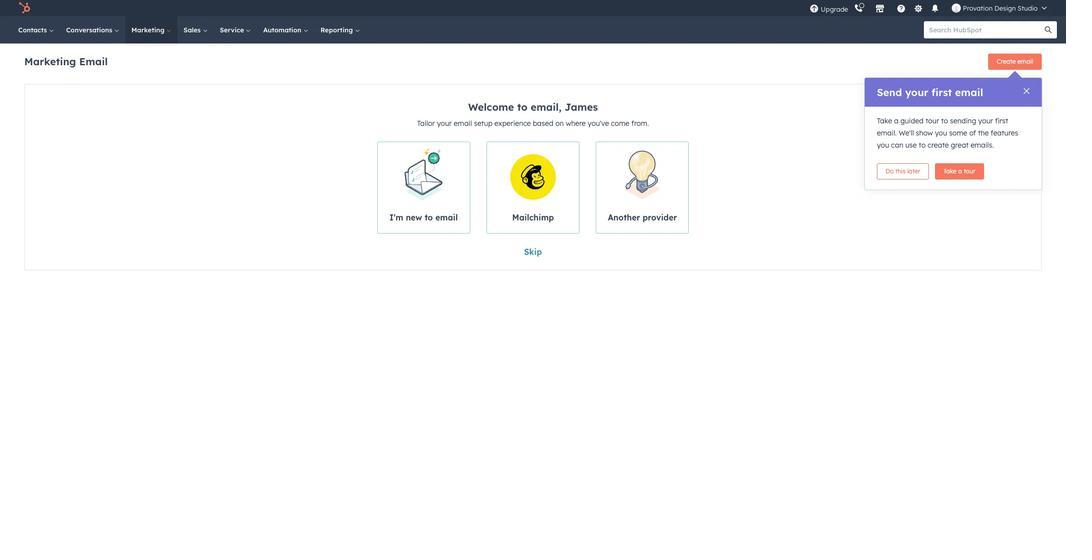 Task type: describe. For each thing, give the bounding box(es) containing it.
provation
[[964, 4, 993, 12]]

conversations
[[66, 26, 114, 34]]

settings image
[[914, 4, 923, 13]]

email.
[[878, 129, 897, 138]]

on
[[556, 119, 564, 128]]

hubspot link
[[12, 2, 38, 14]]

notifications button
[[927, 0, 944, 16]]

upgrade image
[[810, 4, 819, 13]]

provation design studio button
[[946, 0, 1054, 16]]

reporting link
[[315, 16, 366, 44]]

take for take a tour
[[944, 168, 957, 175]]

email
[[79, 55, 108, 68]]

tour inside take a guided tour to sending your first email. we'll show you some of the features you can use to create great emails.
[[926, 116, 940, 126]]

where
[[566, 119, 586, 128]]

Mailchimp checkbox
[[487, 142, 580, 234]]

welcome to email, james
[[468, 101, 598, 113]]

send your first email
[[878, 86, 984, 99]]

create email
[[998, 58, 1034, 65]]

some
[[950, 129, 968, 138]]

calling icon button
[[851, 2, 868, 15]]

to inside i'm new to email option
[[425, 213, 433, 223]]

great
[[951, 141, 969, 150]]

skip
[[525, 247, 542, 257]]

take a tour
[[944, 168, 976, 175]]

Another provider checkbox
[[596, 142, 690, 234]]

sales link
[[178, 16, 214, 44]]

based
[[533, 119, 554, 128]]

james peterson image
[[952, 4, 962, 13]]

come
[[611, 119, 630, 128]]

the
[[979, 129, 989, 138]]

marketing email
[[24, 55, 108, 68]]

to right use
[[919, 141, 926, 150]]

service
[[220, 26, 246, 34]]

a for guided
[[895, 116, 899, 126]]

marketing for marketing
[[131, 26, 167, 34]]

your inside take a guided tour to sending your first email. we'll show you some of the features you can use to create great emails.
[[979, 116, 994, 126]]

another
[[608, 212, 641, 223]]

email,
[[531, 101, 562, 113]]

send
[[878, 86, 903, 99]]

i'm new to email
[[390, 213, 458, 223]]

to left the sending
[[942, 116, 949, 126]]

marketplaces button
[[870, 0, 891, 16]]

tailor your email setup experience based on where you've come from.
[[417, 119, 649, 128]]

provider
[[643, 212, 678, 223]]

create
[[998, 58, 1017, 65]]

welcome
[[468, 101, 514, 113]]

service link
[[214, 16, 257, 44]]

1 vertical spatial you
[[878, 141, 890, 150]]

later
[[908, 168, 921, 175]]

james
[[565, 101, 598, 113]]

sales
[[184, 26, 203, 34]]

studio
[[1018, 4, 1038, 12]]

upgrade
[[821, 5, 849, 13]]

another provider link
[[596, 142, 690, 234]]

of
[[970, 129, 977, 138]]

0 vertical spatial you
[[936, 129, 948, 138]]

tailor
[[417, 119, 435, 128]]

hubspot image
[[18, 2, 30, 14]]

marketing for marketing email
[[24, 55, 76, 68]]

new
[[406, 213, 422, 223]]



Task type: locate. For each thing, give the bounding box(es) containing it.
design
[[995, 4, 1017, 12]]

guided
[[901, 116, 924, 126]]

close image
[[1024, 88, 1030, 94]]

0 horizontal spatial your
[[437, 119, 452, 128]]

marketing email banner
[[24, 51, 1043, 74]]

0 horizontal spatial marketing
[[24, 55, 76, 68]]

a up the email.
[[895, 116, 899, 126]]

2 horizontal spatial your
[[979, 116, 994, 126]]

1 horizontal spatial your
[[906, 86, 929, 99]]

a inside take a tour button
[[959, 168, 963, 175]]

0 vertical spatial first
[[932, 86, 953, 99]]

mailchimp
[[512, 213, 554, 223]]

0 vertical spatial take
[[878, 116, 893, 126]]

a
[[895, 116, 899, 126], [959, 168, 963, 175]]

conversations link
[[60, 16, 125, 44]]

skip button
[[525, 246, 542, 258]]

create email button
[[989, 54, 1043, 70]]

to
[[518, 101, 528, 113], [942, 116, 949, 126], [919, 141, 926, 150], [425, 213, 433, 223]]

email inside option
[[436, 213, 458, 223]]

1 vertical spatial tour
[[964, 168, 976, 175]]

take inside take a tour button
[[944, 168, 957, 175]]

marketplaces image
[[876, 5, 885, 14]]

first inside take a guided tour to sending your first email. we'll show you some of the features you can use to create great emails.
[[996, 116, 1009, 126]]

email
[[1018, 58, 1034, 65], [956, 86, 984, 99], [454, 119, 472, 128], [436, 213, 458, 223]]

1 horizontal spatial a
[[959, 168, 963, 175]]

reporting
[[321, 26, 355, 34]]

take up the email.
[[878, 116, 893, 126]]

i'm
[[390, 213, 404, 223]]

calling icon image
[[855, 4, 864, 13]]

help button
[[893, 0, 910, 16]]

1 vertical spatial first
[[996, 116, 1009, 126]]

your
[[906, 86, 929, 99], [979, 116, 994, 126], [437, 119, 452, 128]]

tour down great
[[964, 168, 976, 175]]

we'll
[[899, 129, 915, 138]]

marketing inside banner
[[24, 55, 76, 68]]

emails.
[[971, 141, 995, 150]]

email right new
[[436, 213, 458, 223]]

1 horizontal spatial you
[[936, 129, 948, 138]]

contacts link
[[12, 16, 60, 44]]

contacts
[[18, 26, 49, 34]]

your for tailor your email setup experience based on where you've come from.
[[437, 119, 452, 128]]

experience
[[495, 119, 531, 128]]

you've
[[588, 119, 609, 128]]

settings link
[[913, 3, 925, 13]]

email up the sending
[[956, 86, 984, 99]]

to right new
[[425, 213, 433, 223]]

email right create
[[1018, 58, 1034, 65]]

take
[[878, 116, 893, 126], [944, 168, 957, 175]]

show
[[917, 129, 934, 138]]

marketing link
[[125, 16, 178, 44]]

1 horizontal spatial take
[[944, 168, 957, 175]]

0 vertical spatial marketing
[[131, 26, 167, 34]]

do this later button
[[878, 163, 930, 180]]

1 horizontal spatial first
[[996, 116, 1009, 126]]

I'm new to email checkbox
[[377, 142, 471, 234]]

another provider
[[608, 212, 678, 223]]

to up experience
[[518, 101, 528, 113]]

your up the the
[[979, 116, 994, 126]]

take inside take a guided tour to sending your first email. we'll show you some of the features you can use to create great emails.
[[878, 116, 893, 126]]

take down great
[[944, 168, 957, 175]]

1 vertical spatial marketing
[[24, 55, 76, 68]]

setup
[[474, 119, 493, 128]]

you
[[936, 129, 948, 138], [878, 141, 890, 150]]

0 vertical spatial tour
[[926, 116, 940, 126]]

automation
[[263, 26, 304, 34]]

can
[[892, 141, 904, 150]]

marketing down contacts link on the left of the page
[[24, 55, 76, 68]]

search button
[[1041, 21, 1058, 38]]

this
[[896, 168, 906, 175]]

features
[[991, 129, 1019, 138]]

first up features
[[996, 116, 1009, 126]]

email inside button
[[1018, 58, 1034, 65]]

your for send your first email
[[906, 86, 929, 99]]

first up the sending
[[932, 86, 953, 99]]

do
[[886, 168, 894, 175]]

0 horizontal spatial take
[[878, 116, 893, 126]]

from.
[[632, 119, 649, 128]]

Search HubSpot search field
[[925, 21, 1049, 38]]

0 horizontal spatial tour
[[926, 116, 940, 126]]

tour inside take a tour button
[[964, 168, 976, 175]]

you down the email.
[[878, 141, 890, 150]]

first
[[932, 86, 953, 99], [996, 116, 1009, 126]]

1 horizontal spatial marketing
[[131, 26, 167, 34]]

you up 'create'
[[936, 129, 948, 138]]

menu containing provation design studio
[[809, 0, 1055, 16]]

1 horizontal spatial tour
[[964, 168, 976, 175]]

your right send
[[906, 86, 929, 99]]

take for take a guided tour to sending your first email. we'll show you some of the features you can use to create great emails.
[[878, 116, 893, 126]]

a for tour
[[959, 168, 963, 175]]

automation link
[[257, 16, 315, 44]]

1 vertical spatial a
[[959, 168, 963, 175]]

search image
[[1046, 26, 1053, 33]]

create
[[928, 141, 949, 150]]

marketing
[[131, 26, 167, 34], [24, 55, 76, 68]]

0 horizontal spatial a
[[895, 116, 899, 126]]

provation design studio
[[964, 4, 1038, 12]]

menu
[[809, 0, 1055, 16]]

take a tour button
[[936, 163, 985, 180]]

sending
[[951, 116, 977, 126]]

a down great
[[959, 168, 963, 175]]

0 horizontal spatial you
[[878, 141, 890, 150]]

0 horizontal spatial first
[[932, 86, 953, 99]]

0 vertical spatial a
[[895, 116, 899, 126]]

tour up show
[[926, 116, 940, 126]]

1 vertical spatial take
[[944, 168, 957, 175]]

use
[[906, 141, 917, 150]]

help image
[[897, 5, 906, 14]]

your right tailor
[[437, 119, 452, 128]]

tour
[[926, 116, 940, 126], [964, 168, 976, 175]]

email left setup
[[454, 119, 472, 128]]

do this later
[[886, 168, 921, 175]]

a inside take a guided tour to sending your first email. we'll show you some of the features you can use to create great emails.
[[895, 116, 899, 126]]

marketing left sales
[[131, 26, 167, 34]]

take a guided tour to sending your first email. we'll show you some of the features you can use to create great emails.
[[878, 116, 1019, 150]]

notifications image
[[931, 5, 940, 14]]



Task type: vqa. For each thing, say whether or not it's contained in the screenshot.
THE CAA.COM within the caa.com "Link"
no



